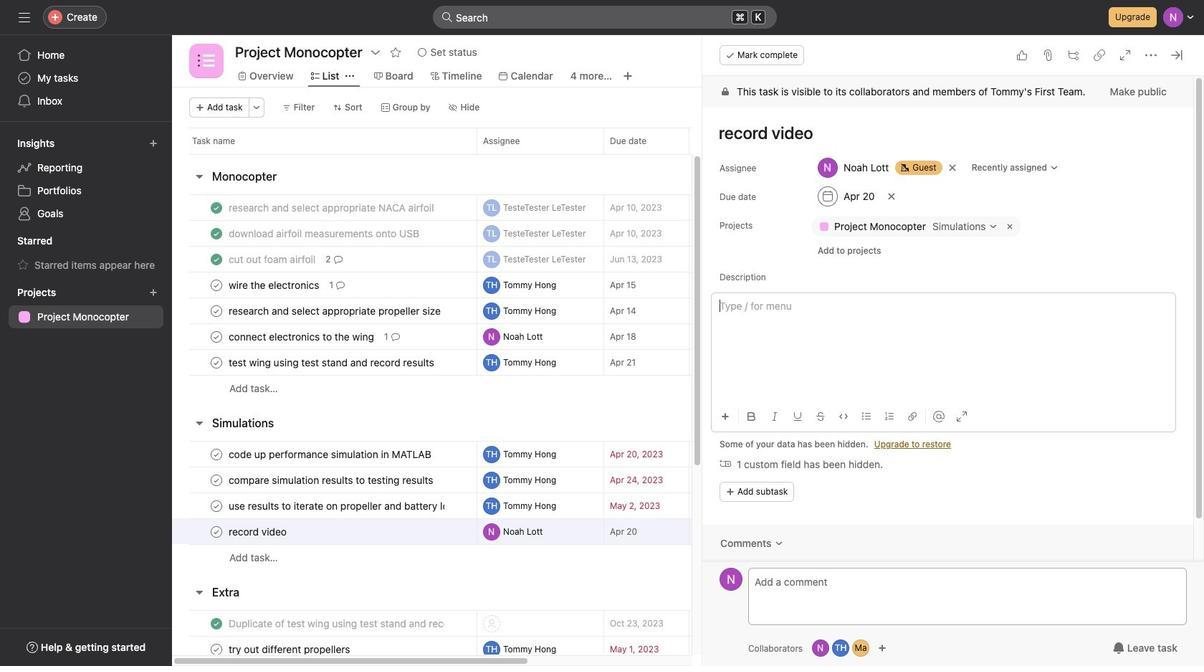 Task type: describe. For each thing, give the bounding box(es) containing it.
at mention image
[[934, 411, 945, 422]]

copy task link image
[[1095, 49, 1106, 61]]

completion date for wire the electronics cell
[[689, 272, 790, 298]]

task name text field for completed checkbox in the cut out foam airfoil cell
[[226, 252, 320, 266]]

completion date for code up performance simulation in matlab cell
[[689, 441, 790, 468]]

completion date for try out different propellers cell
[[689, 636, 790, 663]]

add tab image
[[623, 70, 634, 82]]

header extra tree grid
[[172, 610, 927, 666]]

starred element
[[0, 228, 172, 280]]

completion date for connect electronics to the wing cell
[[689, 323, 790, 350]]

mark complete checkbox for test wing using test stand and record results 'cell'
[[208, 354, 225, 371]]

completion date for compare simulation results to testing results cell
[[689, 467, 790, 493]]

Search tasks, projects, and more text field
[[433, 6, 778, 29]]

attachments: add a file to this task, record video image
[[1043, 49, 1054, 61]]

insert an object image
[[722, 412, 730, 421]]

mark complete checkbox for compare simulation results to testing results cell
[[208, 472, 225, 489]]

task name text field for mark complete option inside "research and select appropriate propeller size" cell
[[226, 304, 445, 318]]

task name text field for mark complete checkbox within try out different propellers cell
[[226, 642, 355, 657]]

task name text field for completed option inside the duplicate of test wing using test stand and record results cell
[[226, 616, 445, 631]]

completion date for test wing using test stand and record results cell
[[689, 349, 790, 376]]

task name text field for mark complete option within the the use results to iterate on propeller and battery location "cell"
[[226, 499, 445, 513]]

completed image for completed checkbox in the cut out foam airfoil cell
[[208, 251, 225, 268]]

test wing using test stand and record results cell
[[172, 349, 477, 376]]

completion date for record video cell
[[689, 519, 790, 545]]

completion date for use results to iterate on propeller and battery location cell
[[689, 493, 790, 519]]

completed checkbox for completed checkbox within the download airfoil measurements onto usb cell
[[208, 199, 225, 216]]

show options image
[[370, 47, 381, 58]]

mark complete checkbox for try out different propellers cell in the bottom of the page
[[208, 641, 225, 658]]

0 horizontal spatial add or remove collaborators image
[[813, 640, 830, 657]]

remove assignee image
[[949, 164, 957, 172]]

completion date for duplicate of test wing using test stand and record results cell
[[689, 610, 790, 637]]

download airfoil measurements onto usb cell
[[172, 220, 477, 247]]

1 horizontal spatial add or remove collaborators image
[[879, 644, 887, 653]]

cut out foam airfoil cell
[[172, 246, 477, 273]]

task name text field for mark complete checkbox inside record video cell
[[226, 525, 291, 539]]

italics image
[[771, 412, 780, 421]]

research and select appropriate naca airfoil cell
[[172, 194, 477, 221]]

more actions image
[[252, 103, 261, 112]]

toolbar inside record video dialog
[[716, 400, 1177, 433]]

Task Name text field
[[710, 116, 1177, 149]]

bulleted list image
[[863, 412, 871, 421]]

task name text field for mark complete option in wire the electronics cell
[[226, 278, 324, 292]]

mark complete checkbox for code up performance simulation in matlab "cell"
[[208, 446, 225, 463]]

task name text field for completed option within the research and select appropriate naca airfoil cell
[[226, 200, 439, 215]]

new project or portfolio image
[[149, 288, 158, 297]]

add subtask image
[[1069, 49, 1080, 61]]

numbered list image
[[886, 412, 894, 421]]

completed image for completed option within the research and select appropriate naca airfoil cell
[[208, 199, 225, 216]]

1 vertical spatial full screen image
[[957, 411, 968, 422]]

completed checkbox for cut out foam airfoil cell
[[208, 251, 225, 268]]

header monocopter tree grid
[[172, 194, 927, 402]]



Task type: vqa. For each thing, say whether or not it's contained in the screenshot.
seventh Task name text box from the top
yes



Task type: locate. For each thing, give the bounding box(es) containing it.
mark complete image inside try out different propellers cell
[[208, 641, 225, 658]]

6 task name text field from the top
[[226, 473, 438, 487]]

connect electronics to the wing cell
[[172, 323, 477, 350]]

4 task name text field from the top
[[226, 499, 445, 513]]

completed checkbox inside cut out foam airfoil cell
[[208, 251, 225, 268]]

task name text field inside try out different propellers cell
[[226, 642, 355, 657]]

underline image
[[794, 412, 803, 421]]

2 task name text field from the top
[[226, 278, 324, 292]]

code image
[[840, 412, 849, 421]]

4 mark complete checkbox from the top
[[208, 523, 225, 540]]

2 mark complete image from the top
[[208, 446, 225, 463]]

Mark complete checkbox
[[208, 328, 225, 345], [208, 354, 225, 371], [208, 472, 225, 489], [208, 523, 225, 540], [208, 641, 225, 658]]

mark complete image
[[208, 302, 225, 320], [208, 446, 225, 463], [208, 472, 225, 489], [208, 523, 225, 540]]

2 mark complete checkbox from the top
[[208, 302, 225, 320]]

mark complete checkbox inside the use results to iterate on propeller and battery location "cell"
[[208, 497, 225, 515]]

completed checkbox inside research and select appropriate naca airfoil cell
[[208, 199, 225, 216]]

task name text field inside "research and select appropriate propeller size" cell
[[226, 304, 445, 318]]

mark complete image inside wire the electronics cell
[[208, 277, 225, 294]]

toolbar
[[716, 400, 1177, 433]]

task name text field inside the use results to iterate on propeller and battery location "cell"
[[226, 499, 445, 513]]

duplicate of test wing using test stand and record results cell
[[172, 610, 477, 637]]

0 likes. click to like this task image
[[1017, 49, 1029, 61]]

1 task name text field from the top
[[226, 226, 424, 241]]

2 collapse task list for this group image from the top
[[194, 587, 205, 598]]

3 task name text field from the top
[[226, 304, 445, 318]]

task name text field inside code up performance simulation in matlab "cell"
[[226, 447, 436, 462]]

1 mark complete checkbox from the top
[[208, 328, 225, 345]]

use results to iterate on propeller and battery location cell
[[172, 493, 477, 519]]

1 mark complete checkbox from the top
[[208, 277, 225, 294]]

Task name text field
[[226, 226, 424, 241], [226, 252, 320, 266], [226, 330, 379, 344], [226, 499, 445, 513], [226, 525, 291, 539], [226, 616, 445, 631]]

task name text field for mark complete checkbox in the compare simulation results to testing results cell
[[226, 473, 438, 487]]

mark complete image for mark complete checkbox in the compare simulation results to testing results cell
[[208, 472, 225, 489]]

2 comments image
[[334, 255, 343, 264]]

mark complete image inside compare simulation results to testing results cell
[[208, 472, 225, 489]]

open user profile image
[[720, 568, 743, 591]]

mark complete checkbox inside code up performance simulation in matlab "cell"
[[208, 446, 225, 463]]

code up performance simulation in matlab cell
[[172, 441, 477, 468]]

mark complete image for mark complete checkbox within the connect electronics to the wing 'cell'
[[208, 328, 225, 345]]

collapse task list for this group image
[[194, 171, 205, 182]]

Completed checkbox
[[208, 199, 225, 216], [208, 615, 225, 632]]

completion date for research and select appropriate naca airfoil cell
[[689, 194, 790, 221]]

mark complete image for mark complete checkbox within try out different propellers cell
[[208, 641, 225, 658]]

task name text field down compare simulation results to testing results cell
[[226, 499, 445, 513]]

task name text field inside compare simulation results to testing results cell
[[226, 473, 438, 487]]

3 mark complete checkbox from the top
[[208, 472, 225, 489]]

4 mark complete checkbox from the top
[[208, 497, 225, 515]]

link image
[[909, 412, 917, 421]]

task name text field inside wire the electronics cell
[[226, 278, 324, 292]]

completed image inside download airfoil measurements onto usb cell
[[208, 225, 225, 242]]

main content inside record video dialog
[[703, 76, 1194, 606]]

mark complete checkbox for connect electronics to the wing 'cell'
[[208, 328, 225, 345]]

mark complete checkbox inside compare simulation results to testing results cell
[[208, 472, 225, 489]]

completed checkbox for mark complete checkbox within try out different propellers cell
[[208, 615, 225, 632]]

completed checkbox inside duplicate of test wing using test stand and record results cell
[[208, 615, 225, 632]]

1 horizontal spatial 1 comment image
[[391, 332, 400, 341]]

insights element
[[0, 131, 172, 228]]

1 comment image
[[336, 281, 345, 289], [391, 332, 400, 341]]

1 comment image inside wire the electronics cell
[[336, 281, 345, 289]]

3 mark complete checkbox from the top
[[208, 446, 225, 463]]

mark complete checkbox inside try out different propellers cell
[[208, 641, 225, 658]]

mark complete checkbox inside "research and select appropriate propeller size" cell
[[208, 302, 225, 320]]

more actions for this task image
[[1146, 49, 1158, 61]]

1 task name text field from the top
[[226, 200, 439, 215]]

task name text field for mark complete option within code up performance simulation in matlab "cell"
[[226, 447, 436, 462]]

task name text field down code up performance simulation in matlab "cell"
[[226, 473, 438, 487]]

add or remove collaborators image
[[833, 640, 850, 657], [853, 640, 870, 657]]

Task name text field
[[226, 200, 439, 215], [226, 278, 324, 292], [226, 304, 445, 318], [226, 355, 439, 370], [226, 447, 436, 462], [226, 473, 438, 487], [226, 642, 355, 657]]

task name text field inside duplicate of test wing using test stand and record results cell
[[226, 616, 445, 631]]

list image
[[198, 52, 215, 70]]

strikethrough image
[[817, 412, 826, 421]]

2 mark complete image from the top
[[208, 328, 225, 345]]

completed checkbox inside download airfoil measurements onto usb cell
[[208, 225, 225, 242]]

completed image for completed checkbox within the download airfoil measurements onto usb cell
[[208, 225, 225, 242]]

completed image inside research and select appropriate naca airfoil cell
[[208, 199, 225, 216]]

research and select appropriate propeller size cell
[[172, 298, 477, 324]]

1 vertical spatial collapse task list for this group image
[[194, 587, 205, 598]]

remove image
[[1005, 221, 1016, 232]]

completed checkbox for download airfoil measurements onto usb cell
[[208, 225, 225, 242]]

record video dialog
[[703, 35, 1205, 666]]

5 mark complete image from the top
[[208, 641, 225, 658]]

task name text field for mark complete checkbox within the test wing using test stand and record results 'cell'
[[226, 355, 439, 370]]

1 completed image from the top
[[208, 199, 225, 216]]

task name text field for completed checkbox within the download airfoil measurements onto usb cell
[[226, 226, 424, 241]]

4 completed image from the top
[[208, 615, 225, 632]]

2 completed checkbox from the top
[[208, 251, 225, 268]]

1 vertical spatial completed checkbox
[[208, 615, 225, 632]]

5 task name text field from the top
[[226, 447, 436, 462]]

add or remove collaborators image
[[813, 640, 830, 657], [879, 644, 887, 653]]

2 completed checkbox from the top
[[208, 615, 225, 632]]

2 task name text field from the top
[[226, 252, 320, 266]]

task name text field up cut out foam airfoil cell
[[226, 226, 424, 241]]

None field
[[433, 6, 778, 29]]

task name text field down cut out foam airfoil cell
[[226, 278, 324, 292]]

task name text field down connect electronics to the wing 'cell'
[[226, 355, 439, 370]]

0 horizontal spatial add or remove collaborators image
[[833, 640, 850, 657]]

task name text field down download airfoil measurements onto usb cell
[[226, 252, 320, 266]]

task name text field inside download airfoil measurements onto usb cell
[[226, 226, 424, 241]]

bold image
[[748, 412, 757, 421]]

1 vertical spatial 1 comment image
[[391, 332, 400, 341]]

task name text field down "research and select appropriate propeller size" cell
[[226, 330, 379, 344]]

row
[[172, 128, 927, 154], [189, 153, 909, 155], [172, 194, 927, 221], [172, 220, 927, 247], [172, 246, 927, 273], [172, 272, 927, 298], [172, 298, 927, 324], [172, 323, 927, 350], [172, 349, 927, 376], [172, 375, 927, 402], [172, 441, 927, 468], [172, 467, 927, 493], [172, 493, 927, 519], [172, 519, 927, 545], [172, 544, 927, 571], [172, 610, 927, 637], [172, 636, 927, 663]]

4 task name text field from the top
[[226, 355, 439, 370]]

5 task name text field from the top
[[226, 525, 291, 539]]

close details image
[[1172, 49, 1183, 61]]

mark complete image inside "research and select appropriate propeller size" cell
[[208, 302, 225, 320]]

record video cell
[[172, 519, 477, 545]]

2 add or remove collaborators image from the left
[[853, 640, 870, 657]]

task name text field down duplicate of test wing using test stand and record results cell
[[226, 642, 355, 657]]

3 mark complete image from the top
[[208, 354, 225, 371]]

mark complete image inside connect electronics to the wing 'cell'
[[208, 328, 225, 345]]

mark complete checkbox for the use results to iterate on propeller and battery location "cell" at the left
[[208, 497, 225, 515]]

task name text field down the use results to iterate on propeller and battery location "cell" at the left
[[226, 525, 291, 539]]

mark complete checkbox inside record video cell
[[208, 523, 225, 540]]

completed image inside duplicate of test wing using test stand and record results cell
[[208, 615, 225, 632]]

mark complete checkbox inside test wing using test stand and record results 'cell'
[[208, 354, 225, 371]]

mark complete image for mark complete checkbox inside record video cell
[[208, 523, 225, 540]]

0 vertical spatial completed checkbox
[[208, 199, 225, 216]]

0 horizontal spatial full screen image
[[957, 411, 968, 422]]

1 horizontal spatial add or remove collaborators image
[[853, 640, 870, 657]]

collapse task list for this group image for mark complete option within code up performance simulation in matlab "cell"
[[194, 417, 205, 429]]

1 completed checkbox from the top
[[208, 225, 225, 242]]

0 vertical spatial full screen image
[[1120, 49, 1132, 61]]

clear due date image
[[888, 192, 896, 201]]

mark complete checkbox for wire the electronics cell at the top
[[208, 277, 225, 294]]

mark complete image for mark complete option in wire the electronics cell
[[208, 277, 225, 294]]

task name text field up download airfoil measurements onto usb cell
[[226, 200, 439, 215]]

mark complete checkbox for record video cell
[[208, 523, 225, 540]]

2 completed image from the top
[[208, 225, 225, 242]]

completion date for download airfoil measurements onto usb cell
[[689, 220, 790, 247]]

1 comment image inside connect electronics to the wing 'cell'
[[391, 332, 400, 341]]

mark complete image for mark complete option within code up performance simulation in matlab "cell"
[[208, 446, 225, 463]]

completed image for completed option inside the duplicate of test wing using test stand and record results cell
[[208, 615, 225, 632]]

Mark complete checkbox
[[208, 277, 225, 294], [208, 302, 225, 320], [208, 446, 225, 463], [208, 497, 225, 515]]

collapse task list for this group image for completed option inside the duplicate of test wing using test stand and record results cell
[[194, 587, 205, 598]]

task name text field inside cut out foam airfoil cell
[[226, 252, 320, 266]]

1 horizontal spatial full screen image
[[1120, 49, 1132, 61]]

2 mark complete checkbox from the top
[[208, 354, 225, 371]]

1 completed checkbox from the top
[[208, 199, 225, 216]]

hide sidebar image
[[19, 11, 30, 23]]

completion date for cut out foam airfoil cell
[[689, 246, 790, 273]]

mark complete image for mark complete checkbox within the test wing using test stand and record results 'cell'
[[208, 354, 225, 371]]

1 comment image for wire the electronics cell at the top
[[336, 281, 345, 289]]

mark complete image for mark complete option inside "research and select appropriate propeller size" cell
[[208, 302, 225, 320]]

full screen image
[[1120, 49, 1132, 61], [957, 411, 968, 422]]

new insights image
[[149, 139, 158, 148]]

1 add or remove collaborators image from the left
[[833, 640, 850, 657]]

mark complete checkbox inside wire the electronics cell
[[208, 277, 225, 294]]

header simulations tree grid
[[172, 441, 927, 571]]

collapse task list for this group image
[[194, 417, 205, 429], [194, 587, 205, 598]]

task name text field inside connect electronics to the wing 'cell'
[[226, 330, 379, 344]]

Completed checkbox
[[208, 225, 225, 242], [208, 251, 225, 268]]

0 vertical spatial 1 comment image
[[336, 281, 345, 289]]

1 mark complete image from the top
[[208, 277, 225, 294]]

comments image
[[775, 539, 784, 548]]

mark complete image
[[208, 277, 225, 294], [208, 328, 225, 345], [208, 354, 225, 371], [208, 497, 225, 515], [208, 641, 225, 658]]

4 mark complete image from the top
[[208, 523, 225, 540]]

mark complete image inside the use results to iterate on propeller and battery location "cell"
[[208, 497, 225, 515]]

task name text field up try out different propellers cell in the bottom of the page
[[226, 616, 445, 631]]

completed image
[[208, 199, 225, 216], [208, 225, 225, 242], [208, 251, 225, 268], [208, 615, 225, 632]]

global element
[[0, 35, 172, 121]]

5 mark complete checkbox from the top
[[208, 641, 225, 658]]

wire the electronics cell
[[172, 272, 477, 298]]

mark complete checkbox for "research and select appropriate propeller size" cell
[[208, 302, 225, 320]]

full screen image right at mention image
[[957, 411, 968, 422]]

0 vertical spatial completed checkbox
[[208, 225, 225, 242]]

1 collapse task list for this group image from the top
[[194, 417, 205, 429]]

mark complete image inside test wing using test stand and record results 'cell'
[[208, 354, 225, 371]]

3 task name text field from the top
[[226, 330, 379, 344]]

tab actions image
[[345, 72, 354, 80]]

compare simulation results to testing results cell
[[172, 467, 477, 493]]

add to starred image
[[390, 47, 401, 58]]

mark complete image inside record video cell
[[208, 523, 225, 540]]

main content
[[703, 76, 1194, 606]]

try out different propellers cell
[[172, 636, 477, 663]]

mark complete image for mark complete option within the the use results to iterate on propeller and battery location "cell"
[[208, 497, 225, 515]]

task name text field up connect electronics to the wing 'cell'
[[226, 304, 445, 318]]

projects element
[[0, 280, 172, 331]]

prominent image
[[442, 11, 453, 23]]

3 completed image from the top
[[208, 251, 225, 268]]

completion date for research and select appropriate propeller size cell
[[689, 298, 790, 324]]

mark complete image inside code up performance simulation in matlab "cell"
[[208, 446, 225, 463]]

4 mark complete image from the top
[[208, 497, 225, 515]]

task name text field inside record video cell
[[226, 525, 291, 539]]

task name text field for mark complete checkbox within the connect electronics to the wing 'cell'
[[226, 330, 379, 344]]

0 horizontal spatial 1 comment image
[[336, 281, 345, 289]]

task name text field up compare simulation results to testing results cell
[[226, 447, 436, 462]]

7 task name text field from the top
[[226, 642, 355, 657]]

mark complete checkbox inside connect electronics to the wing 'cell'
[[208, 328, 225, 345]]

1 mark complete image from the top
[[208, 302, 225, 320]]

6 task name text field from the top
[[226, 616, 445, 631]]

3 mark complete image from the top
[[208, 472, 225, 489]]

1 comment image for connect electronics to the wing 'cell'
[[391, 332, 400, 341]]

task name text field inside research and select appropriate naca airfoil cell
[[226, 200, 439, 215]]

task name text field inside test wing using test stand and record results 'cell'
[[226, 355, 439, 370]]

full screen image right copy task link image
[[1120, 49, 1132, 61]]

1 vertical spatial completed checkbox
[[208, 251, 225, 268]]

0 vertical spatial collapse task list for this group image
[[194, 417, 205, 429]]



